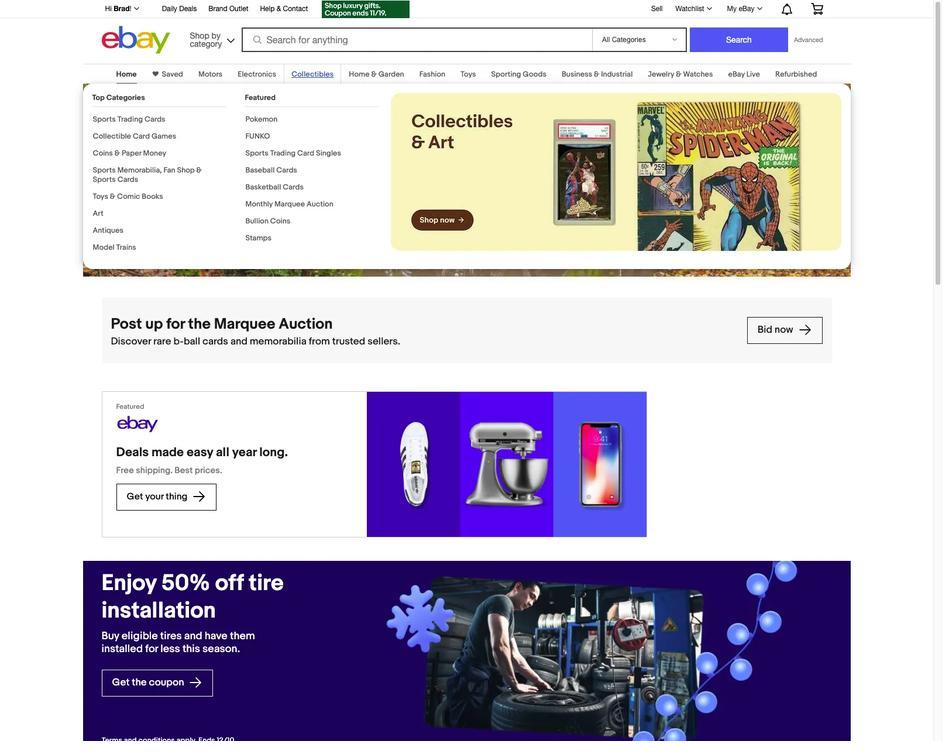 Task type: vqa. For each thing, say whether or not it's contained in the screenshot.
shipping in bigfame (112) 66.7% or Best Offer Free shipping from India Free returns
no



Task type: describe. For each thing, give the bounding box(es) containing it.
cards inside sports memorabilia, fan shop & sports cards
[[117, 175, 138, 184]]

get the coupon
[[112, 678, 186, 689]]

less
[[161, 643, 180, 656]]

and inside enjoy 50% off tire installation buy eligible tires and have them installed for less this season.
[[184, 630, 202, 643]]

get for atv
[[102, 93, 141, 120]]

bullion coins link
[[246, 217, 291, 226]]

collectibles link
[[292, 70, 334, 79]]

hi brad !
[[105, 4, 132, 13]]

electronics
[[238, 70, 276, 79]]

electronics link
[[238, 70, 276, 79]]

deals inside the account "navigation"
[[179, 5, 197, 13]]

cards
[[203, 336, 228, 348]]

shop by category button
[[185, 26, 237, 51]]

eligible
[[122, 630, 158, 643]]

and inside post up for the marquee auction discover rare b-ball cards and memorabilia from trusted sellers.
[[231, 336, 248, 348]]

get for coupon
[[112, 678, 130, 689]]

year
[[232, 446, 257, 461]]

the inside 'get the coupon' link
[[132, 678, 147, 689]]

toys link
[[461, 70, 476, 79]]

trusted
[[332, 336, 366, 348]]

motors link
[[198, 70, 223, 79]]

books
[[142, 192, 163, 201]]

& for watches
[[676, 70, 682, 79]]

sports trading cards
[[93, 115, 165, 124]]

deals made easy all year long. free shipping. best prices.
[[116, 446, 288, 477]]

card inside top categories element
[[133, 132, 150, 141]]

advanced link
[[789, 28, 829, 52]]

collectible card games link
[[93, 132, 176, 141]]

collectible card games
[[93, 132, 176, 141]]

explore
[[112, 200, 147, 211]]

cards up monthly marquee auction link
[[283, 183, 304, 192]]

collectibles
[[292, 70, 334, 79]]

art link
[[93, 209, 103, 218]]

model trains
[[93, 243, 136, 252]]

ebay live
[[729, 70, 761, 79]]

post up for the marquee auction discover rare b-ball cards and memorabilia from trusted sellers.
[[111, 316, 401, 348]]

thing
[[166, 492, 188, 503]]

best
[[175, 466, 193, 477]]

and inside the get your atv or utv kitted out begin adventures with cargo bags, tires, and more.
[[102, 166, 120, 178]]

sports trading cards link
[[93, 115, 165, 124]]

none submit inside the shop by category banner
[[690, 28, 789, 52]]

collectible
[[93, 132, 131, 141]]

your for atv
[[146, 93, 191, 120]]

the inside post up for the marquee auction discover rare b-ball cards and memorabilia from trusted sellers.
[[188, 316, 211, 334]]

trains
[[116, 243, 136, 252]]

singles
[[316, 149, 341, 158]]

cargo
[[211, 153, 240, 165]]

this
[[183, 643, 200, 656]]

model trains link
[[93, 243, 136, 252]]

sports memorabilia, fan shop & sports cards link
[[93, 166, 202, 184]]

Search for anything text field
[[243, 29, 590, 51]]

marquee inside post up for the marquee auction discover rare b-ball cards and memorabilia from trusted sellers.
[[214, 316, 275, 334]]

garden
[[379, 70, 404, 79]]

off
[[215, 570, 244, 598]]

refurbished
[[776, 70, 818, 79]]

get your thing
[[127, 492, 190, 503]]

post
[[111, 316, 142, 334]]

jewelry & watches link
[[648, 70, 713, 79]]

& for industrial
[[594, 70, 600, 79]]

art
[[93, 209, 103, 218]]

installed
[[102, 643, 143, 656]]

tires,
[[271, 153, 295, 165]]

& for paper
[[115, 149, 120, 158]]

50%
[[162, 570, 210, 598]]

stamps
[[246, 234, 272, 243]]

funko link
[[246, 132, 270, 141]]

auction inside the featured element
[[307, 200, 334, 209]]

shop inside sports memorabilia, fan shop & sports cards
[[177, 166, 195, 175]]

for inside enjoy 50% off tire installation buy eligible tires and have them installed for less this season.
[[145, 643, 158, 656]]

brand
[[209, 5, 228, 13]]

for inside post up for the marquee auction discover rare b-ball cards and memorabilia from trusted sellers.
[[166, 316, 185, 334]]

now for explore
[[149, 200, 168, 211]]

made
[[152, 446, 184, 461]]

main content containing get your atv or utv kitted out
[[0, 57, 934, 742]]

jewelry
[[648, 70, 675, 79]]

bullion coins
[[246, 217, 291, 226]]

fashion link
[[420, 70, 446, 79]]

my ebay
[[728, 5, 755, 13]]

home for home
[[116, 70, 137, 79]]

sports for sports trading cards
[[93, 115, 116, 124]]

home & garden
[[349, 70, 404, 79]]

bid now link
[[748, 317, 823, 344]]

featured element
[[245, 93, 379, 260]]

installation
[[102, 598, 216, 625]]

outlet
[[230, 5, 249, 13]]

hi
[[105, 5, 112, 13]]

coins inside the featured element
[[270, 217, 291, 226]]

top categories element
[[92, 93, 226, 260]]

bid
[[758, 325, 773, 336]]

baseball cards link
[[246, 166, 297, 175]]

sell link
[[646, 4, 668, 13]]

0 vertical spatial featured
[[245, 93, 276, 102]]

jewelry & watches
[[648, 70, 713, 79]]

kitted
[[150, 120, 211, 147]]

categories
[[106, 93, 145, 102]]

help & contact
[[260, 5, 308, 13]]

sports trading card singles
[[246, 149, 341, 158]]

my ebay link
[[721, 2, 768, 16]]

model
[[93, 243, 115, 252]]

coins & paper money
[[93, 149, 166, 158]]

my
[[728, 5, 737, 13]]

bullion
[[246, 217, 269, 226]]

bags,
[[242, 153, 269, 165]]



Task type: locate. For each thing, give the bounding box(es) containing it.
1 vertical spatial ebay
[[729, 70, 745, 79]]

card
[[133, 132, 150, 141], [297, 149, 315, 158]]

your shopping cart image
[[811, 3, 824, 15]]

saved
[[162, 70, 183, 79]]

get the coupon image
[[322, 1, 410, 18]]

basketball
[[246, 183, 281, 192]]

0 vertical spatial for
[[166, 316, 185, 334]]

post up for the marquee auction link
[[111, 315, 738, 335]]

0 vertical spatial coins
[[93, 149, 113, 158]]

0 horizontal spatial for
[[145, 643, 158, 656]]

coins down the collectible
[[93, 149, 113, 158]]

account navigation
[[99, 0, 832, 20]]

sporting goods
[[492, 70, 547, 79]]

1 horizontal spatial coins
[[270, 217, 291, 226]]

watchlist
[[676, 5, 705, 13]]

1 vertical spatial get
[[127, 492, 143, 503]]

long.
[[260, 446, 288, 461]]

1 horizontal spatial and
[[184, 630, 202, 643]]

1 horizontal spatial the
[[188, 316, 211, 334]]

card inside the featured element
[[297, 149, 315, 158]]

main content
[[0, 57, 934, 742]]

easy
[[187, 446, 213, 461]]

0 horizontal spatial and
[[102, 166, 120, 178]]

refurbished link
[[776, 70, 818, 79]]

now right 'bid'
[[775, 325, 794, 336]]

0 vertical spatial deals
[[179, 5, 197, 13]]

1 vertical spatial coins
[[270, 217, 291, 226]]

auction inside post up for the marquee auction discover rare b-ball cards and memorabilia from trusted sellers.
[[279, 316, 333, 334]]

toys inside top categories element
[[93, 192, 108, 201]]

2 horizontal spatial and
[[231, 336, 248, 348]]

shop left by
[[190, 31, 209, 40]]

0 horizontal spatial the
[[132, 678, 147, 689]]

toys for toys link
[[461, 70, 476, 79]]

shipping.
[[136, 466, 173, 477]]

1 vertical spatial shop
[[177, 166, 195, 175]]

1 horizontal spatial home
[[349, 70, 370, 79]]

cards down tires, at left
[[277, 166, 297, 175]]

1 vertical spatial and
[[231, 336, 248, 348]]

for
[[166, 316, 185, 334], [145, 643, 158, 656]]

1 vertical spatial trading
[[270, 149, 296, 158]]

advanced
[[795, 36, 824, 43]]

2 vertical spatial and
[[184, 630, 202, 643]]

ebay right my
[[739, 5, 755, 13]]

home up categories
[[116, 70, 137, 79]]

0 vertical spatial the
[[188, 316, 211, 334]]

shop inside the shop by category
[[190, 31, 209, 40]]

1 vertical spatial card
[[297, 149, 315, 158]]

0 horizontal spatial deals
[[116, 446, 149, 461]]

1 vertical spatial marquee
[[214, 316, 275, 334]]

1 vertical spatial the
[[132, 678, 147, 689]]

& inside sports memorabilia, fan shop & sports cards
[[196, 166, 202, 175]]

trading for card
[[270, 149, 296, 158]]

1 your from the top
[[146, 93, 191, 120]]

adventures
[[132, 153, 187, 165]]

0 vertical spatial and
[[102, 166, 120, 178]]

category
[[190, 39, 222, 48]]

marquee down basketball cards link
[[275, 200, 305, 209]]

money
[[143, 149, 166, 158]]

& left garden
[[372, 70, 377, 79]]

for up 'b-'
[[166, 316, 185, 334]]

sports for sports memorabilia, fan shop & sports cards
[[93, 166, 116, 175]]

or
[[242, 93, 263, 120]]

free
[[116, 466, 134, 477]]

sporting
[[492, 70, 521, 79]]

& right help
[[277, 5, 281, 13]]

1 vertical spatial deals
[[116, 446, 149, 461]]

shop right 'fan'
[[177, 166, 195, 175]]

your up games
[[146, 93, 191, 120]]

monthly marquee auction
[[246, 200, 334, 209]]

ball
[[184, 336, 200, 348]]

motors
[[198, 70, 223, 79]]

funko
[[246, 132, 270, 141]]

0 vertical spatial now
[[149, 200, 168, 211]]

0 vertical spatial shop
[[190, 31, 209, 40]]

goods
[[523, 70, 547, 79]]

trading inside the featured element
[[270, 149, 296, 158]]

0 vertical spatial get
[[102, 93, 141, 120]]

0 horizontal spatial home
[[116, 70, 137, 79]]

deals right daily
[[179, 5, 197, 13]]

& left comic
[[110, 192, 115, 201]]

toys
[[461, 70, 476, 79], [93, 192, 108, 201]]

daily deals link
[[162, 3, 197, 16]]

1 vertical spatial toys
[[93, 192, 108, 201]]

marquee up "cards"
[[214, 316, 275, 334]]

saved link
[[158, 70, 183, 79]]

sell
[[652, 4, 663, 13]]

bid now
[[758, 325, 796, 336]]

& left paper
[[115, 149, 120, 158]]

ebay left live
[[729, 70, 745, 79]]

home
[[116, 70, 137, 79], [349, 70, 370, 79]]

business
[[562, 70, 593, 79]]

0 horizontal spatial featured
[[116, 403, 144, 412]]

sports for sports trading card singles
[[246, 149, 269, 158]]

comic
[[117, 192, 140, 201]]

b-
[[174, 336, 184, 348]]

the left coupon
[[132, 678, 147, 689]]

sports memorabilia, fan shop & sports cards
[[93, 166, 202, 184]]

daily deals
[[162, 5, 197, 13]]

0 horizontal spatial coins
[[93, 149, 113, 158]]

monthly marquee auction link
[[246, 200, 334, 209]]

sports
[[93, 115, 116, 124], [246, 149, 269, 158], [93, 166, 116, 175], [93, 175, 116, 184]]

1 vertical spatial featured
[[116, 403, 144, 412]]

coins down monthly marquee auction
[[270, 217, 291, 226]]

now right explore
[[149, 200, 168, 211]]

enjoy 50% off tire installation buy eligible tires and have them installed for less this season.
[[102, 570, 284, 656]]

and right "cards"
[[231, 336, 248, 348]]

deals up free
[[116, 446, 149, 461]]

card left singles
[[297, 149, 315, 158]]

and down begin
[[102, 166, 120, 178]]

0 vertical spatial toys
[[461, 70, 476, 79]]

brand outlet
[[209, 5, 249, 13]]

collectibles & art - shop now image
[[391, 93, 842, 251]]

& down 'with' at the left
[[196, 166, 202, 175]]

1 horizontal spatial featured
[[245, 93, 276, 102]]

0 vertical spatial ebay
[[739, 5, 755, 13]]

games
[[152, 132, 176, 141]]

watchlist link
[[670, 2, 718, 16]]

your inside the get your atv or utv kitted out begin adventures with cargo bags, tires, and more.
[[146, 93, 191, 120]]

1 horizontal spatial deals
[[179, 5, 197, 13]]

0 vertical spatial card
[[133, 132, 150, 141]]

0 vertical spatial trading
[[117, 115, 143, 124]]

daily
[[162, 5, 177, 13]]

cards up toys & comic books
[[117, 175, 138, 184]]

live
[[747, 70, 761, 79]]

coins & paper money link
[[93, 149, 166, 158]]

now for bid
[[775, 325, 794, 336]]

2 home from the left
[[349, 70, 370, 79]]

shop by category
[[190, 31, 222, 48]]

0 vertical spatial marquee
[[275, 200, 305, 209]]

0 vertical spatial your
[[146, 93, 191, 120]]

memorabilia
[[250, 336, 307, 348]]

toys right fashion link
[[461, 70, 476, 79]]

baseball
[[246, 166, 275, 175]]

home & garden link
[[349, 70, 404, 79]]

featured
[[245, 93, 276, 102], [116, 403, 144, 412]]

monthly
[[246, 200, 273, 209]]

explore now
[[112, 200, 170, 211]]

2 your from the top
[[145, 492, 164, 503]]

trading for cards
[[117, 115, 143, 124]]

trading up collectible card games
[[117, 115, 143, 124]]

toys & comic books
[[93, 192, 163, 201]]

cards up games
[[145, 115, 165, 124]]

0 horizontal spatial card
[[133, 132, 150, 141]]

1 horizontal spatial for
[[166, 316, 185, 334]]

trading inside top categories element
[[117, 115, 143, 124]]

marquee
[[275, 200, 305, 209], [214, 316, 275, 334]]

home left garden
[[349, 70, 370, 79]]

marquee inside the featured element
[[275, 200, 305, 209]]

1 vertical spatial for
[[145, 643, 158, 656]]

rare
[[153, 336, 171, 348]]

toys up art link
[[93, 192, 108, 201]]

paper
[[122, 149, 141, 158]]

0 vertical spatial auction
[[307, 200, 334, 209]]

1 horizontal spatial trading
[[270, 149, 296, 158]]

1 horizontal spatial now
[[775, 325, 794, 336]]

antiques
[[93, 226, 124, 235]]

0 horizontal spatial toys
[[93, 192, 108, 201]]

ebay
[[739, 5, 755, 13], [729, 70, 745, 79]]

discover
[[111, 336, 151, 348]]

1 vertical spatial now
[[775, 325, 794, 336]]

your for thing
[[145, 492, 164, 503]]

0 horizontal spatial trading
[[117, 115, 143, 124]]

begin
[[102, 153, 130, 165]]

business & industrial
[[562, 70, 633, 79]]

1 home from the left
[[116, 70, 137, 79]]

coins inside top categories element
[[93, 149, 113, 158]]

now inside bid now link
[[775, 325, 794, 336]]

brad
[[114, 4, 130, 13]]

sports inside the featured element
[[246, 149, 269, 158]]

get your atv or utv kitted out begin adventures with cargo bags, tires, and more.
[[102, 93, 295, 178]]

& inside the account "navigation"
[[277, 5, 281, 13]]

1 horizontal spatial toys
[[461, 70, 476, 79]]

your left thing on the bottom
[[145, 492, 164, 503]]

toys for toys & comic books
[[93, 192, 108, 201]]

ebay inside the account "navigation"
[[739, 5, 755, 13]]

& for garden
[[372, 70, 377, 79]]

& for comic
[[110, 192, 115, 201]]

the up ball on the top of the page
[[188, 316, 211, 334]]

get the coupon link
[[102, 670, 213, 697]]

1 vertical spatial auction
[[279, 316, 333, 334]]

fashion
[[420, 70, 446, 79]]

coupon
[[149, 678, 184, 689]]

top
[[92, 93, 105, 102]]

get inside the get your atv or utv kitted out begin adventures with cargo bags, tires, and more.
[[102, 93, 141, 120]]

home for home & garden
[[349, 70, 370, 79]]

None submit
[[690, 28, 789, 52]]

trading
[[117, 115, 143, 124], [270, 149, 296, 158]]

basketball cards
[[246, 183, 304, 192]]

get for thing
[[127, 492, 143, 503]]

card up paper
[[133, 132, 150, 141]]

all
[[216, 446, 229, 461]]

& right business
[[594, 70, 600, 79]]

& right jewelry
[[676, 70, 682, 79]]

pokemon link
[[246, 115, 278, 124]]

for down eligible
[[145, 643, 158, 656]]

sellers.
[[368, 336, 401, 348]]

memorabilia,
[[117, 166, 162, 175]]

2 vertical spatial get
[[112, 678, 130, 689]]

& for contact
[[277, 5, 281, 13]]

help
[[260, 5, 275, 13]]

and up this
[[184, 630, 202, 643]]

1 vertical spatial your
[[145, 492, 164, 503]]

deals inside deals made easy all year long. free shipping. best prices.
[[116, 446, 149, 461]]

by
[[212, 31, 221, 40]]

1 horizontal spatial card
[[297, 149, 315, 158]]

0 horizontal spatial now
[[149, 200, 168, 211]]

and
[[102, 166, 120, 178], [231, 336, 248, 348], [184, 630, 202, 643]]

trading up "baseball cards"
[[270, 149, 296, 158]]

sporting goods link
[[492, 70, 547, 79]]

shop by category banner
[[99, 0, 832, 57]]



